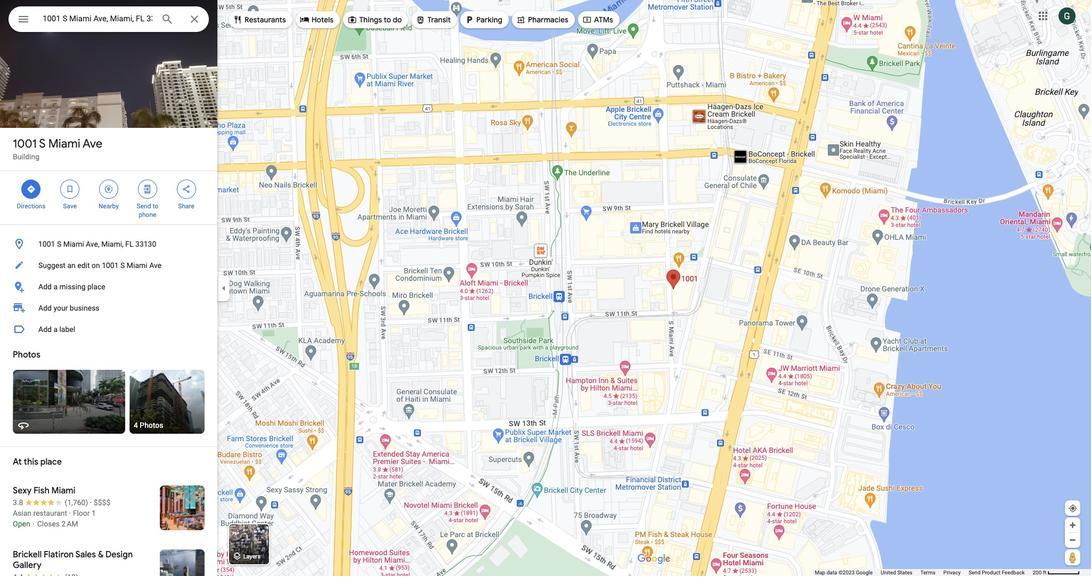 Task type: describe. For each thing, give the bounding box(es) containing it.
gallery
[[13, 560, 41, 571]]

hotels
[[312, 15, 334, 25]]

a for label
[[53, 325, 58, 334]]

pharmacies
[[528, 15, 569, 25]]

suggest an edit on 1001 s miami ave button
[[0, 255, 217, 276]]

add a missing place button
[[0, 276, 217, 297]]

show your location image
[[1069, 504, 1078, 513]]

0 vertical spatial photos
[[13, 350, 40, 360]]

feedback
[[1002, 570, 1025, 576]]

brickell flatiron sales & design gallery link
[[0, 541, 217, 576]]

4 photos button
[[130, 370, 205, 434]]

 atms
[[583, 14, 613, 26]]

terms button
[[921, 569, 936, 576]]

to inside send to phone
[[153, 203, 158, 210]]

sexy
[[13, 486, 32, 496]]

data
[[827, 570, 838, 576]]

zoom in image
[[1069, 521, 1077, 529]]

directions
[[17, 203, 45, 210]]

⋅
[[32, 520, 35, 528]]


[[416, 14, 425, 26]]

united states
[[881, 570, 913, 576]]

1
[[92, 509, 96, 518]]

send product feedback
[[969, 570, 1025, 576]]

1001 S Miami Ave, Miami, FL 33130 field
[[9, 6, 209, 32]]

privacy button
[[944, 569, 961, 576]]

miami inside suggest an edit on 1001 s miami ave button
[[127, 261, 147, 270]]


[[26, 183, 36, 195]]

nearby
[[99, 203, 119, 210]]

transit
[[428, 15, 451, 25]]

floor
[[73, 509, 90, 518]]

restaurants
[[245, 15, 286, 25]]

atms
[[594, 15, 613, 25]]

miami for 1001 s miami ave building
[[48, 136, 80, 151]]

33130
[[135, 240, 156, 248]]

4
[[134, 421, 138, 430]]

add a missing place
[[38, 282, 105, 291]]

s for ave,
[[57, 240, 61, 248]]

do
[[393, 15, 402, 25]]

united
[[881, 570, 896, 576]]


[[516, 14, 526, 26]]


[[143, 183, 152, 195]]

edit
[[77, 261, 90, 270]]

none field inside 1001 s miami ave, miami, fl 33130 "field"
[[43, 12, 152, 25]]

miami for sexy fish miami
[[51, 486, 75, 496]]

s for ave
[[39, 136, 46, 151]]

to inside the  things to do
[[384, 15, 391, 25]]

1001 for ave,
[[38, 240, 55, 248]]

privacy
[[944, 570, 961, 576]]

share
[[178, 203, 194, 210]]

layers
[[243, 553, 261, 560]]

zoom out image
[[1069, 536, 1077, 544]]

200
[[1033, 570, 1042, 576]]

open
[[13, 520, 30, 528]]

flatiron
[[44, 549, 74, 560]]

place inside button
[[87, 282, 105, 291]]

add for add your business
[[38, 304, 52, 312]]

missing
[[59, 282, 86, 291]]

1001 s miami ave, miami, fl 33130 button
[[0, 233, 217, 255]]

ave inside button
[[149, 261, 162, 270]]


[[583, 14, 592, 26]]

add your business
[[38, 304, 99, 312]]

 pharmacies
[[516, 14, 569, 26]]

ft
[[1043, 570, 1047, 576]]

 restaurants
[[233, 14, 286, 26]]

1001 s miami ave building
[[13, 136, 102, 161]]

save
[[63, 203, 77, 210]]

1 vertical spatial place
[[40, 457, 62, 467]]

 hotels
[[300, 14, 334, 26]]

 things to do
[[348, 14, 402, 26]]

this
[[24, 457, 38, 467]]

states
[[898, 570, 913, 576]]

200 ft
[[1033, 570, 1047, 576]]

$$$$
[[94, 498, 111, 507]]

4 photos
[[134, 421, 163, 430]]

google
[[856, 570, 873, 576]]

1001 s miami ave main content
[[0, 0, 217, 576]]

©2023
[[839, 570, 855, 576]]

1 horizontal spatial ·
[[90, 498, 92, 507]]

send for send to phone
[[137, 203, 151, 210]]

ave inside "1001 s miami ave building"
[[83, 136, 102, 151]]


[[104, 183, 114, 195]]


[[182, 183, 191, 195]]

phone
[[139, 211, 156, 219]]

 transit
[[416, 14, 451, 26]]

label
[[59, 325, 75, 334]]

united states button
[[881, 569, 913, 576]]



Task type: vqa. For each thing, say whether or not it's contained in the screenshot.
field inside the 2075 Byberry Rd STE 110, Bensalem, PA 19020 field
no



Task type: locate. For each thing, give the bounding box(es) containing it.
send product feedback button
[[969, 569, 1025, 576]]

s inside 1001 s miami ave, miami, fl 33130 button
[[57, 240, 61, 248]]

&
[[98, 549, 104, 560]]

photos down the "add a label"
[[13, 350, 40, 360]]

map data ©2023 google
[[815, 570, 873, 576]]

0 vertical spatial 1001
[[13, 136, 37, 151]]

product
[[982, 570, 1001, 576]]

· $$$$
[[90, 498, 111, 507]]

(1,760)
[[65, 498, 88, 507]]

place right this
[[40, 457, 62, 467]]

1 add from the top
[[38, 282, 52, 291]]

miami up 3.8 stars 1,760 reviews image
[[51, 486, 75, 496]]

footer
[[815, 569, 1033, 576]]

miami up 
[[48, 136, 80, 151]]

200 ft button
[[1033, 570, 1080, 576]]


[[233, 14, 243, 26]]

send left the product on the bottom of page
[[969, 570, 981, 576]]

miami inside "1001 s miami ave building"
[[48, 136, 80, 151]]

footer containing map data ©2023 google
[[815, 569, 1033, 576]]

1 a from the top
[[53, 282, 58, 291]]

sexy fish miami
[[13, 486, 75, 496]]

add left 'your'
[[38, 304, 52, 312]]

to left do
[[384, 15, 391, 25]]

0 horizontal spatial ·
[[69, 509, 71, 518]]

a left label
[[53, 325, 58, 334]]

add a label button
[[0, 319, 217, 340]]

 button
[[9, 6, 38, 34]]

3.8
[[13, 498, 23, 507]]

2 a from the top
[[53, 325, 58, 334]]

on
[[92, 261, 100, 270]]

0 vertical spatial ave
[[83, 136, 102, 151]]

2 add from the top
[[38, 304, 52, 312]]

1 horizontal spatial send
[[969, 570, 981, 576]]

add for add a label
[[38, 325, 52, 334]]


[[300, 14, 309, 26]]

s down miami,
[[120, 261, 125, 270]]

at this place
[[13, 457, 62, 467]]

s inside suggest an edit on 1001 s miami ave button
[[120, 261, 125, 270]]

0 horizontal spatial to
[[153, 203, 158, 210]]

add down suggest
[[38, 282, 52, 291]]

business
[[70, 304, 99, 312]]


[[348, 14, 357, 26]]

3.8 stars 1,760 reviews image
[[13, 497, 88, 508]]

0 horizontal spatial s
[[39, 136, 46, 151]]

fl
[[125, 240, 134, 248]]

miami for 1001 s miami ave, miami, fl 33130
[[63, 240, 84, 248]]

footer inside google maps element
[[815, 569, 1033, 576]]

0 horizontal spatial send
[[137, 203, 151, 210]]


[[65, 183, 75, 195]]

· up '2 am'
[[69, 509, 71, 518]]

1 horizontal spatial place
[[87, 282, 105, 291]]

0 vertical spatial place
[[87, 282, 105, 291]]

google account: greg robinson  
(robinsongreg175@gmail.com) image
[[1059, 7, 1076, 24]]

add for add a missing place
[[38, 282, 52, 291]]

1001 s miami ave, miami, fl 33130
[[38, 240, 156, 248]]

suggest
[[38, 261, 66, 270]]

s up building at top
[[39, 136, 46, 151]]

0 vertical spatial ·
[[90, 498, 92, 507]]

map
[[815, 570, 826, 576]]

google maps element
[[0, 0, 1092, 576]]

0 vertical spatial send
[[137, 203, 151, 210]]

send up phone
[[137, 203, 151, 210]]

parking
[[477, 15, 503, 25]]

1 horizontal spatial ave
[[149, 261, 162, 270]]

·
[[90, 498, 92, 507], [69, 509, 71, 518]]

to
[[384, 15, 391, 25], [153, 203, 158, 210]]


[[17, 12, 30, 27]]

a
[[53, 282, 58, 291], [53, 325, 58, 334]]

add a label
[[38, 325, 75, 334]]

suggest an edit on 1001 s miami ave
[[38, 261, 162, 270]]

1001
[[13, 136, 37, 151], [38, 240, 55, 248], [102, 261, 119, 270]]

1 vertical spatial ·
[[69, 509, 71, 518]]

0 vertical spatial s
[[39, 136, 46, 151]]

add left label
[[38, 325, 52, 334]]

1 vertical spatial to
[[153, 203, 158, 210]]

0 vertical spatial add
[[38, 282, 52, 291]]

1 horizontal spatial to
[[384, 15, 391, 25]]

brickell flatiron sales & design gallery
[[13, 549, 133, 571]]

0 vertical spatial to
[[384, 15, 391, 25]]

things
[[359, 15, 382, 25]]

2 vertical spatial s
[[120, 261, 125, 270]]

fish
[[34, 486, 49, 496]]

show street view coverage image
[[1065, 549, 1081, 565]]

asian
[[13, 509, 31, 518]]

send for send product feedback
[[969, 570, 981, 576]]

1 vertical spatial photos
[[140, 421, 163, 430]]

send inside send to phone
[[137, 203, 151, 210]]

· inside asian restaurant · floor 1 open ⋅ closes 2 am
[[69, 509, 71, 518]]

0 horizontal spatial ave
[[83, 136, 102, 151]]

4.4 stars 18 reviews image
[[13, 572, 78, 576]]

brickell
[[13, 549, 42, 560]]

sales
[[75, 549, 96, 560]]

photos inside button
[[140, 421, 163, 430]]

0 horizontal spatial 1001
[[13, 136, 37, 151]]

ave,
[[86, 240, 100, 248]]

s
[[39, 136, 46, 151], [57, 240, 61, 248], [120, 261, 125, 270]]

 search field
[[9, 6, 209, 34]]

2 am
[[62, 520, 78, 528]]

· up 1
[[90, 498, 92, 507]]

at
[[13, 457, 22, 467]]

1 vertical spatial a
[[53, 325, 58, 334]]

to up phone
[[153, 203, 158, 210]]

miami left ave,
[[63, 240, 84, 248]]

place down the on
[[87, 282, 105, 291]]

1001 for ave
[[13, 136, 37, 151]]

1 vertical spatial add
[[38, 304, 52, 312]]

0 horizontal spatial place
[[40, 457, 62, 467]]

1 vertical spatial 1001
[[38, 240, 55, 248]]

collapse side panel image
[[218, 282, 230, 294]]

a for missing
[[53, 282, 58, 291]]

add your business link
[[0, 297, 217, 319]]

3 add from the top
[[38, 325, 52, 334]]

1001 up building at top
[[13, 136, 37, 151]]

2 vertical spatial 1001
[[102, 261, 119, 270]]

miami,
[[101, 240, 124, 248]]

1 horizontal spatial s
[[57, 240, 61, 248]]

0 horizontal spatial photos
[[13, 350, 40, 360]]

2 horizontal spatial s
[[120, 261, 125, 270]]

1 vertical spatial ave
[[149, 261, 162, 270]]

1 vertical spatial send
[[969, 570, 981, 576]]

add
[[38, 282, 52, 291], [38, 304, 52, 312], [38, 325, 52, 334]]

your
[[53, 304, 68, 312]]

None field
[[43, 12, 152, 25]]

an
[[67, 261, 76, 270]]

price: very expensive image
[[94, 498, 111, 507]]

1 vertical spatial s
[[57, 240, 61, 248]]

photos right 4 on the left bottom of page
[[140, 421, 163, 430]]

2 horizontal spatial 1001
[[102, 261, 119, 270]]

 parking
[[465, 14, 503, 26]]

design
[[105, 549, 133, 560]]

s inside "1001 s miami ave building"
[[39, 136, 46, 151]]

actions for 1001 s miami ave region
[[0, 171, 217, 224]]

terms
[[921, 570, 936, 576]]

2 vertical spatial add
[[38, 325, 52, 334]]

building
[[13, 152, 39, 161]]

s up suggest
[[57, 240, 61, 248]]

send inside button
[[969, 570, 981, 576]]

1001 inside "1001 s miami ave building"
[[13, 136, 37, 151]]

0 vertical spatial a
[[53, 282, 58, 291]]

1 horizontal spatial 1001
[[38, 240, 55, 248]]

miami inside 1001 s miami ave, miami, fl 33130 button
[[63, 240, 84, 248]]


[[465, 14, 474, 26]]

restaurant
[[33, 509, 67, 518]]

asian restaurant · floor 1 open ⋅ closes 2 am
[[13, 509, 96, 528]]

a left missing
[[53, 282, 58, 291]]

1001 up suggest
[[38, 240, 55, 248]]

send to phone
[[137, 203, 158, 219]]

1001 right the on
[[102, 261, 119, 270]]

miami down fl
[[127, 261, 147, 270]]

1 horizontal spatial photos
[[140, 421, 163, 430]]

place
[[87, 282, 105, 291], [40, 457, 62, 467]]



